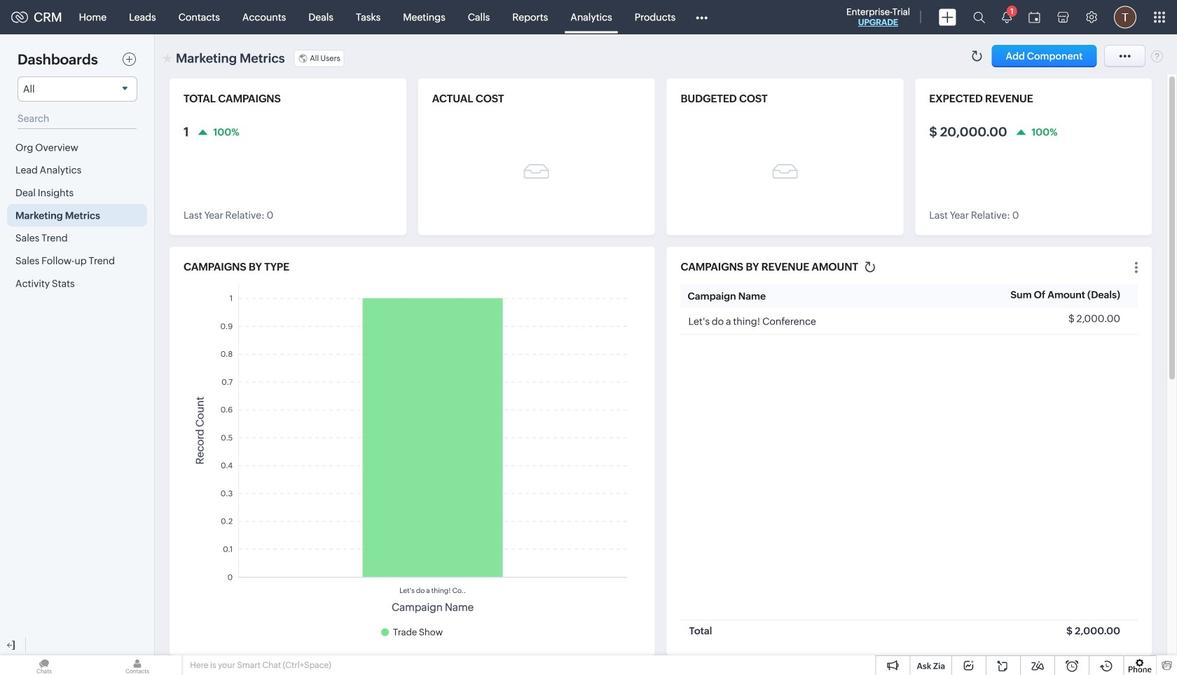 Task type: locate. For each thing, give the bounding box(es) containing it.
logo image
[[11, 12, 28, 23]]

Search text field
[[18, 109, 137, 129]]

None field
[[18, 76, 137, 102]]

search element
[[965, 0, 994, 34]]

None button
[[992, 45, 1097, 67]]

chats image
[[0, 655, 88, 675]]

profile image
[[1115, 6, 1137, 28]]

help image
[[1152, 50, 1164, 62]]

signals element
[[994, 0, 1021, 34]]

contacts image
[[93, 655, 182, 675]]

create menu element
[[931, 0, 965, 34]]

create menu image
[[939, 9, 957, 26]]



Task type: describe. For each thing, give the bounding box(es) containing it.
search image
[[974, 11, 986, 23]]

Other Modules field
[[687, 6, 717, 28]]

calendar image
[[1029, 12, 1041, 23]]

profile element
[[1106, 0, 1145, 34]]



Task type: vqa. For each thing, say whether or not it's contained in the screenshot.
The Search icon
yes



